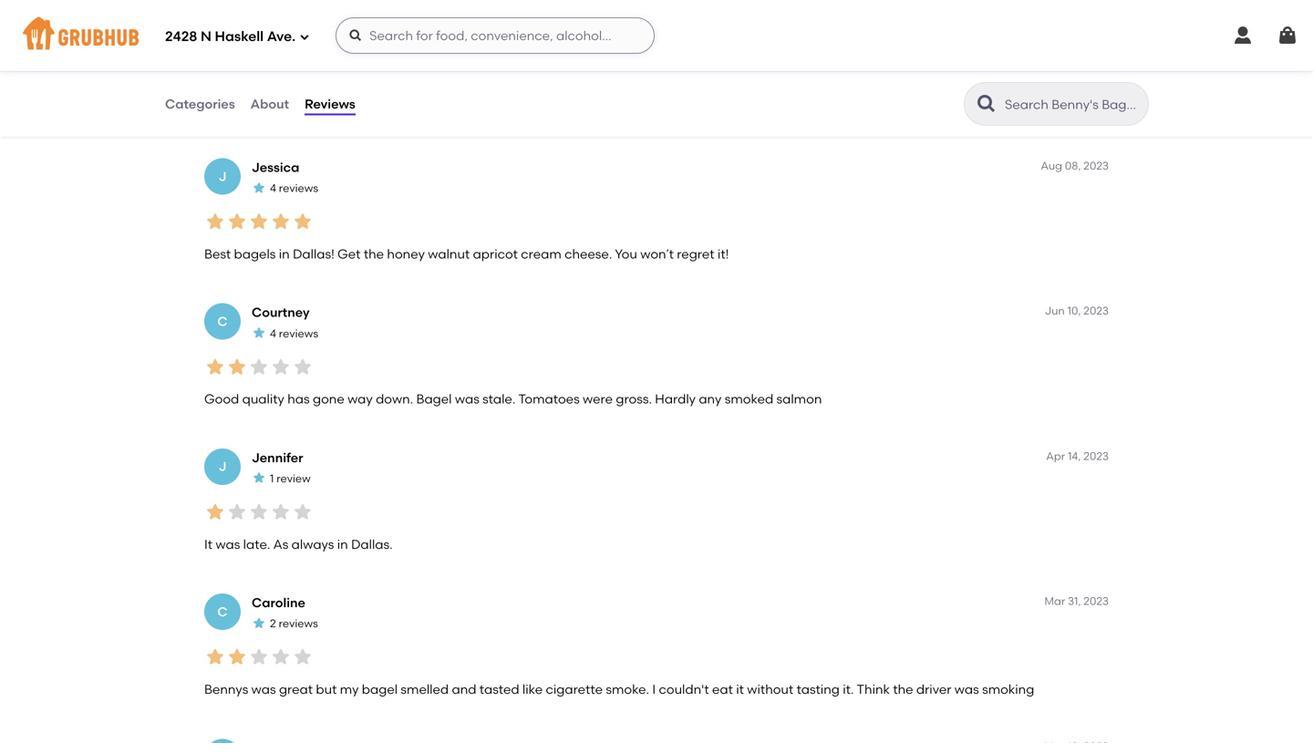 Task type: describe. For each thing, give the bounding box(es) containing it.
without
[[748, 682, 794, 698]]

bennys
[[204, 682, 248, 698]]

gross.
[[616, 392, 652, 407]]

2023 for it!
[[1084, 159, 1110, 172]]

j for jennifer
[[219, 459, 227, 475]]

always
[[292, 537, 334, 552]]

was right it on the bottom left of the page
[[216, 537, 240, 552]]

eat
[[713, 682, 734, 698]]

quality
[[242, 392, 285, 407]]

best bagels in dallas! get the honey walnut apricot cream cheese. you won't regret it!
[[204, 246, 729, 262]]

down.
[[376, 392, 413, 407]]

08,
[[1066, 159, 1082, 172]]

any
[[699, 392, 722, 407]]

jennifer
[[252, 450, 303, 466]]

3 2023 from the top
[[1084, 450, 1110, 463]]

reviews for in
[[279, 182, 318, 195]]

reviews for usually
[[279, 36, 318, 50]]

0 horizontal spatial were
[[417, 101, 447, 117]]

it!
[[718, 246, 729, 262]]

apricot
[[473, 246, 518, 262]]

gone
[[313, 392, 345, 407]]

reviews button
[[304, 71, 357, 137]]

my
[[340, 682, 359, 698]]

4 reviews for has
[[270, 327, 318, 340]]

smoked
[[725, 392, 774, 407]]

reviews for has
[[279, 327, 318, 340]]

these
[[380, 101, 414, 117]]

caroline
[[252, 595, 306, 611]]

apr
[[1047, 450, 1066, 463]]

it was late. as always in dallas.
[[204, 537, 393, 552]]

haskell
[[215, 28, 264, 45]]

1 horizontal spatial but
[[356, 101, 376, 117]]

jun
[[1045, 304, 1066, 318]]

4 reviews for in
[[270, 182, 318, 195]]

get
[[338, 246, 361, 262]]

driver
[[917, 682, 952, 698]]

2023 for smoked
[[1084, 304, 1110, 318]]

2023 for eat
[[1084, 595, 1110, 608]]

31,
[[1069, 595, 1082, 608]]

main navigation navigation
[[0, 0, 1314, 71]]

are
[[249, 101, 270, 117]]

aug 08, 2023
[[1042, 159, 1110, 172]]

2428
[[165, 28, 197, 45]]

smoking
[[983, 682, 1035, 698]]

cliff
[[252, 14, 278, 30]]

bennys was great but my bagel smelled and tasted like cigarette smoke. i couldn't eat it without tasting it. think the driver was smoking
[[204, 682, 1035, 698]]

good quality has gone way down. bagel was stale. tomatoes were gross. hardly any smoked salmon
[[204, 392, 822, 407]]

best
[[204, 246, 231, 262]]

bagels
[[204, 101, 246, 117]]

1 review
[[270, 472, 311, 485]]

it.
[[843, 682, 854, 698]]

n
[[201, 28, 212, 45]]

you
[[615, 246, 638, 262]]

0 vertical spatial in
[[279, 246, 290, 262]]

jessica
[[252, 160, 300, 175]]

1 vertical spatial stale.
[[483, 392, 516, 407]]

categories button
[[164, 71, 236, 137]]

dallas.
[[351, 537, 393, 552]]

reviews
[[305, 96, 356, 112]]

2
[[270, 617, 276, 631]]

c for bennys
[[218, 604, 228, 620]]

was right bagel
[[455, 392, 480, 407]]

as
[[273, 537, 289, 552]]

bagel
[[417, 392, 452, 407]]

categories
[[165, 96, 235, 112]]



Task type: locate. For each thing, give the bounding box(es) containing it.
1 horizontal spatial the
[[894, 682, 914, 698]]

cigarette
[[546, 682, 603, 698]]

1 vertical spatial were
[[583, 392, 613, 407]]

3 reviews from the top
[[279, 327, 318, 340]]

0 vertical spatial c
[[218, 23, 228, 39]]

4 reviews down courtney
[[270, 327, 318, 340]]

4 for are
[[270, 36, 276, 50]]

about button
[[250, 71, 290, 137]]

smoke.
[[606, 682, 650, 698]]

great right usually
[[319, 101, 352, 117]]

1 vertical spatial c
[[218, 314, 228, 329]]

0 horizontal spatial in
[[279, 246, 290, 262]]

2023 right 10,
[[1084, 304, 1110, 318]]

2023 right 14,
[[1084, 450, 1110, 463]]

dallas!
[[293, 246, 335, 262]]

jun 10, 2023
[[1045, 304, 1110, 318]]

1 2023 from the top
[[1084, 159, 1110, 172]]

like
[[523, 682, 543, 698]]

was right bennys at the bottom left
[[252, 682, 276, 698]]

c left courtney
[[218, 314, 228, 329]]

walnut
[[428, 246, 470, 262]]

2023 right "08,"
[[1084, 159, 1110, 172]]

but left my
[[316, 682, 337, 698]]

3 4 from the top
[[270, 327, 276, 340]]

3 4 reviews from the top
[[270, 327, 318, 340]]

the right get
[[364, 246, 384, 262]]

reviews down "jessica"
[[279, 182, 318, 195]]

1 vertical spatial j
[[219, 459, 227, 475]]

stale. left tomatoes
[[483, 392, 516, 407]]

search icon image
[[976, 93, 998, 115]]

0 vertical spatial 4
[[270, 36, 276, 50]]

1 vertical spatial great
[[279, 682, 313, 698]]

1 c from the top
[[218, 23, 228, 39]]

10,
[[1068, 304, 1082, 318]]

bagel
[[362, 682, 398, 698]]

1 vertical spatial the
[[894, 682, 914, 698]]

apr 14, 2023
[[1047, 450, 1110, 463]]

reviews right the 2 on the bottom
[[279, 617, 318, 631]]

2428 n haskell ave.
[[165, 28, 296, 45]]

2 c from the top
[[218, 314, 228, 329]]

star icon image
[[252, 35, 266, 50], [204, 66, 226, 88], [226, 66, 248, 88], [248, 66, 270, 88], [270, 66, 292, 88], [292, 66, 314, 88], [252, 180, 266, 195], [204, 211, 226, 233], [226, 211, 248, 233], [248, 211, 270, 233], [270, 211, 292, 233], [292, 211, 314, 233], [252, 326, 266, 340], [204, 356, 226, 378], [226, 356, 248, 378], [248, 356, 270, 378], [270, 356, 292, 378], [292, 356, 314, 378], [252, 471, 266, 486], [204, 501, 226, 523], [226, 501, 248, 523], [248, 501, 270, 523], [270, 501, 292, 523], [292, 501, 314, 523], [252, 616, 266, 631], [204, 647, 226, 669], [226, 647, 248, 669], [248, 647, 270, 669], [270, 647, 292, 669], [292, 647, 314, 669]]

were right these
[[417, 101, 447, 117]]

it
[[204, 537, 213, 552]]

review
[[277, 472, 311, 485]]

reviews right haskell
[[279, 36, 318, 50]]

it
[[737, 682, 745, 698]]

0 vertical spatial the
[[364, 246, 384, 262]]

c
[[218, 23, 228, 39], [218, 314, 228, 329], [218, 604, 228, 620]]

late.
[[243, 537, 270, 552]]

2 j from the top
[[219, 459, 227, 475]]

aug
[[1042, 159, 1063, 172]]

4 down "jessica"
[[270, 182, 276, 195]]

Search Benny's Bagels search field
[[1004, 96, 1143, 113]]

tasting
[[797, 682, 840, 698]]

14,
[[1069, 450, 1082, 463]]

c for bagels
[[218, 23, 228, 39]]

0 vertical spatial 4 reviews
[[270, 36, 318, 50]]

3 c from the top
[[218, 604, 228, 620]]

has
[[288, 392, 310, 407]]

Search for food, convenience, alcohol... search field
[[336, 17, 655, 54]]

j left "jessica"
[[219, 169, 227, 184]]

c for good
[[218, 314, 228, 329]]

1 horizontal spatial in
[[337, 537, 348, 552]]

2 4 reviews from the top
[[270, 182, 318, 195]]

but left these
[[356, 101, 376, 117]]

4 2023 from the top
[[1084, 595, 1110, 608]]

good
[[204, 392, 239, 407]]

4 reviews down "jessica"
[[270, 182, 318, 195]]

stale.
[[450, 101, 483, 117], [483, 392, 516, 407]]

couldn't
[[659, 682, 710, 698]]

1 j from the top
[[219, 169, 227, 184]]

bagels
[[234, 246, 276, 262]]

think
[[857, 682, 891, 698]]

1
[[270, 472, 274, 485]]

tasted
[[480, 682, 520, 698]]

1 4 from the top
[[270, 36, 276, 50]]

ave.
[[267, 28, 296, 45]]

4 reviews from the top
[[279, 617, 318, 631]]

1 vertical spatial in
[[337, 537, 348, 552]]

4 down courtney
[[270, 327, 276, 340]]

in
[[279, 246, 290, 262], [337, 537, 348, 552]]

won't
[[641, 246, 674, 262]]

was right driver
[[955, 682, 980, 698]]

1 vertical spatial 4 reviews
[[270, 182, 318, 195]]

1 vertical spatial 4
[[270, 182, 276, 195]]

1 4 reviews from the top
[[270, 36, 318, 50]]

reviews down courtney
[[279, 327, 318, 340]]

4
[[270, 36, 276, 50], [270, 182, 276, 195], [270, 327, 276, 340]]

4 reviews for usually
[[270, 36, 318, 50]]

2 vertical spatial 4 reviews
[[270, 327, 318, 340]]

the right think
[[894, 682, 914, 698]]

0 vertical spatial were
[[417, 101, 447, 117]]

c left the 2 on the bottom
[[218, 604, 228, 620]]

mar 31, 2023
[[1045, 595, 1110, 608]]

4 reviews down cliff
[[270, 36, 318, 50]]

cream
[[521, 246, 562, 262]]

reviews for great
[[279, 617, 318, 631]]

2 reviews
[[270, 617, 318, 631]]

2 2023 from the top
[[1084, 304, 1110, 318]]

reviews
[[279, 36, 318, 50], [279, 182, 318, 195], [279, 327, 318, 340], [279, 617, 318, 631]]

hardly
[[655, 392, 696, 407]]

j left '1'
[[219, 459, 227, 475]]

smelled
[[401, 682, 449, 698]]

1 reviews from the top
[[279, 36, 318, 50]]

in left dallas.
[[337, 537, 348, 552]]

in left dallas! at left top
[[279, 246, 290, 262]]

courtney
[[252, 305, 310, 320]]

2 vertical spatial c
[[218, 604, 228, 620]]

2023
[[1084, 159, 1110, 172], [1084, 304, 1110, 318], [1084, 450, 1110, 463], [1084, 595, 1110, 608]]

bagels are usually great but these were stale.
[[204, 101, 483, 117]]

0 horizontal spatial the
[[364, 246, 384, 262]]

0 vertical spatial stale.
[[450, 101, 483, 117]]

2023 right 31,
[[1084, 595, 1110, 608]]

cheese.
[[565, 246, 613, 262]]

salmon
[[777, 392, 822, 407]]

1 vertical spatial but
[[316, 682, 337, 698]]

stale. right these
[[450, 101, 483, 117]]

0 vertical spatial j
[[219, 169, 227, 184]]

4 reviews
[[270, 36, 318, 50], [270, 182, 318, 195], [270, 327, 318, 340]]

and
[[452, 682, 477, 698]]

usually
[[273, 101, 316, 117]]

4 for quality
[[270, 327, 276, 340]]

2 vertical spatial 4
[[270, 327, 276, 340]]

4 for bagels
[[270, 182, 276, 195]]

2 reviews from the top
[[279, 182, 318, 195]]

way
[[348, 392, 373, 407]]

great left my
[[279, 682, 313, 698]]

0 horizontal spatial great
[[279, 682, 313, 698]]

svg image
[[1233, 25, 1255, 47], [1277, 25, 1299, 47], [349, 28, 363, 43], [299, 31, 310, 42]]

1 horizontal spatial were
[[583, 392, 613, 407]]

1 horizontal spatial great
[[319, 101, 352, 117]]

mar
[[1045, 595, 1066, 608]]

were
[[417, 101, 447, 117], [583, 392, 613, 407]]

were left 'gross.'
[[583, 392, 613, 407]]

but
[[356, 101, 376, 117], [316, 682, 337, 698]]

0 vertical spatial great
[[319, 101, 352, 117]]

0 horizontal spatial but
[[316, 682, 337, 698]]

honey
[[387, 246, 425, 262]]

2 4 from the top
[[270, 182, 276, 195]]

tomatoes
[[519, 392, 580, 407]]

4 down cliff
[[270, 36, 276, 50]]

great
[[319, 101, 352, 117], [279, 682, 313, 698]]

the
[[364, 246, 384, 262], [894, 682, 914, 698]]

i
[[653, 682, 656, 698]]

c right n
[[218, 23, 228, 39]]

j for jessica
[[219, 169, 227, 184]]

0 vertical spatial but
[[356, 101, 376, 117]]

regret
[[677, 246, 715, 262]]

about
[[251, 96, 289, 112]]



Task type: vqa. For each thing, say whether or not it's contained in the screenshot.
left catering
no



